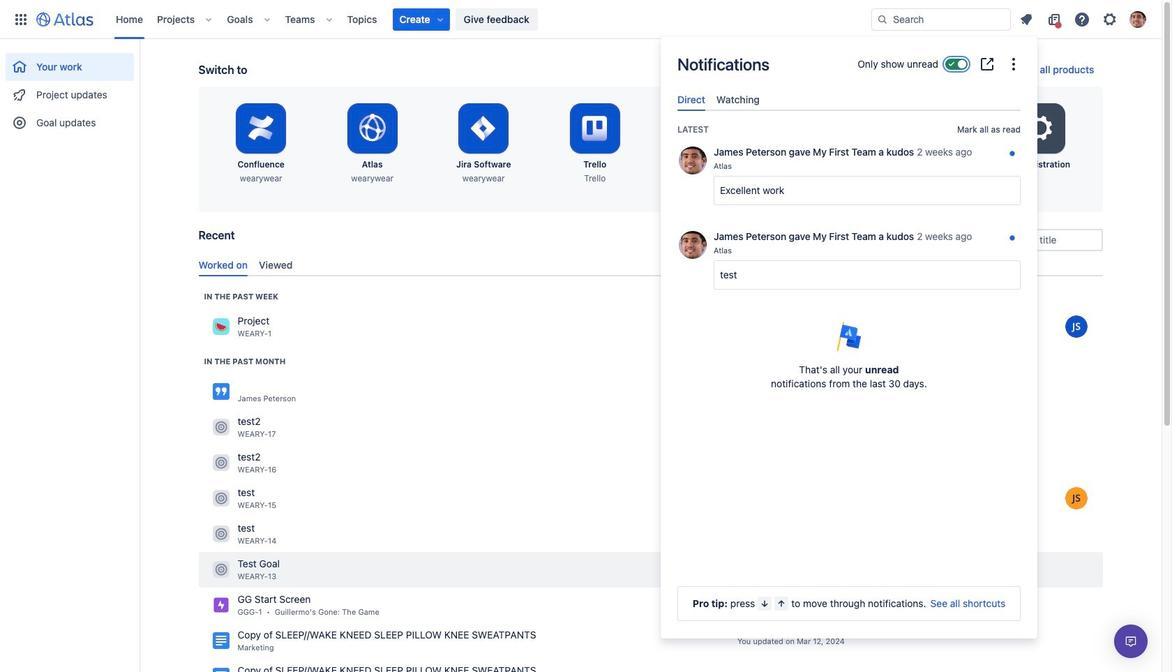 Task type: vqa. For each thing, say whether or not it's contained in the screenshot.
Tag image
no



Task type: locate. For each thing, give the bounding box(es) containing it.
2 vertical spatial townsquare image
[[213, 561, 229, 578]]

1 vertical spatial heading
[[204, 356, 286, 367]]

confluence image
[[213, 383, 229, 400], [213, 668, 229, 672]]

1 vertical spatial confluence image
[[213, 668, 229, 672]]

arrow down image
[[760, 598, 771, 609]]

0 vertical spatial heading
[[204, 291, 278, 302]]

0 vertical spatial confluence image
[[213, 383, 229, 400]]

banner
[[0, 0, 1162, 39]]

3 townsquare image from the top
[[213, 561, 229, 578]]

jira image
[[213, 597, 229, 614]]

more image
[[1006, 56, 1022, 73]]

3 townsquare image from the top
[[213, 526, 229, 543]]

None search field
[[872, 8, 1011, 30]]

1 vertical spatial townsquare image
[[213, 490, 229, 507]]

account image
[[1130, 11, 1147, 28]]

1 vertical spatial tab list
[[193, 253, 1109, 276]]

1 vertical spatial settings image
[[1024, 112, 1057, 145]]

2 townsquare image from the top
[[213, 419, 229, 436]]

open intercom messenger image
[[1123, 633, 1140, 650]]

0 vertical spatial settings image
[[1102, 11, 1119, 28]]

open notifications in a new tab image
[[979, 56, 996, 73]]

top element
[[8, 0, 872, 39]]

confluence image
[[213, 633, 229, 649]]

dialog
[[661, 36, 1038, 639]]

1 townsquare image from the top
[[213, 318, 229, 335]]

heading
[[204, 291, 278, 302], [204, 356, 286, 367]]

townsquare image
[[213, 318, 229, 335], [213, 419, 229, 436], [213, 561, 229, 578]]

1 vertical spatial townsquare image
[[213, 419, 229, 436]]

Filter by title field
[[980, 230, 1102, 250]]

tab list
[[672, 88, 1027, 111], [193, 253, 1109, 276]]

Search field
[[872, 8, 1011, 30]]

2 vertical spatial townsquare image
[[213, 526, 229, 543]]

1 heading from the top
[[204, 291, 278, 302]]

group
[[6, 39, 134, 141]]

townsquare image
[[213, 455, 229, 471], [213, 490, 229, 507], [213, 526, 229, 543]]

notifications image
[[1018, 11, 1035, 28]]

settings image
[[1102, 11, 1119, 28], [1024, 112, 1057, 145]]

0 horizontal spatial settings image
[[1024, 112, 1057, 145]]

switch to... image
[[13, 11, 29, 28]]

0 vertical spatial townsquare image
[[213, 455, 229, 471]]

0 vertical spatial tab list
[[672, 88, 1027, 111]]

0 vertical spatial townsquare image
[[213, 318, 229, 335]]



Task type: describe. For each thing, give the bounding box(es) containing it.
1 horizontal spatial settings image
[[1102, 11, 1119, 28]]

arrow up image
[[776, 598, 788, 609]]

search image
[[877, 14, 888, 25]]

1 townsquare image from the top
[[213, 455, 229, 471]]

2 heading from the top
[[204, 356, 286, 367]]

2 confluence image from the top
[[213, 668, 229, 672]]

2 townsquare image from the top
[[213, 490, 229, 507]]

1 confluence image from the top
[[213, 383, 229, 400]]

help image
[[1074, 11, 1091, 28]]



